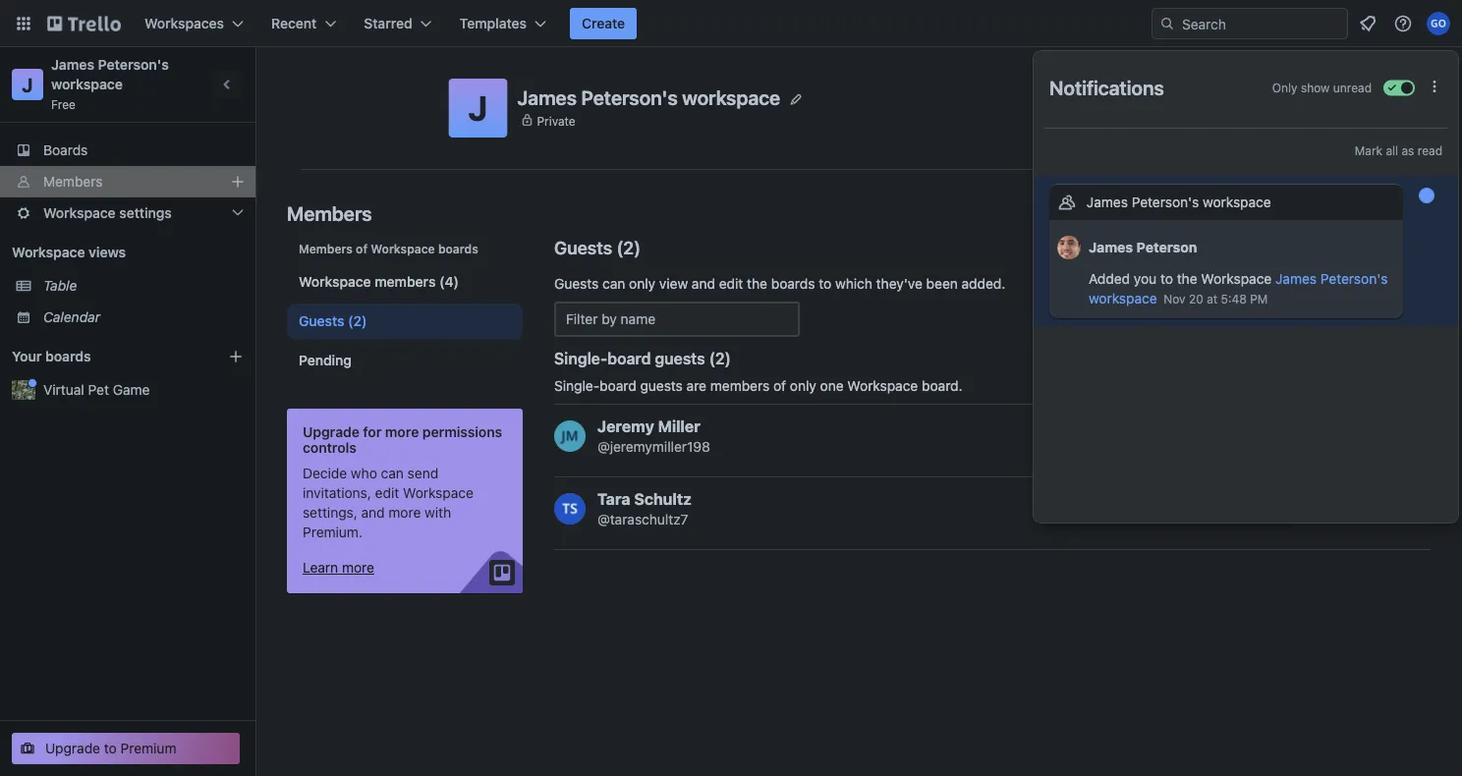 Task type: locate. For each thing, give the bounding box(es) containing it.
1 vertical spatial upgrade
[[45, 741, 100, 757]]

can
[[603, 276, 626, 292], [381, 465, 404, 482]]

0 horizontal spatial and
[[361, 505, 385, 521]]

workspace settings
[[43, 205, 172, 221]]

0 notifications image
[[1357, 12, 1380, 35]]

1 horizontal spatial boards
[[438, 242, 479, 256]]

1 horizontal spatial only
[[790, 378, 817, 394]]

1 vertical spatial boards
[[771, 276, 815, 292]]

workspace up with on the left
[[403, 485, 474, 501]]

0 vertical spatial guests
[[655, 349, 705, 368]]

upgrade for upgrade for more permissions controls decide who can send invitations, edit workspace settings, and more with premium.
[[303, 424, 360, 440]]

0 vertical spatial single-
[[554, 349, 608, 368]]

only show unread
[[1273, 81, 1372, 95]]

2 vertical spatial james peterson's workspace
[[1089, 271, 1388, 307]]

1 horizontal spatial edit
[[719, 276, 743, 292]]

(2) inside single-board guests (2) single-board guests are members of only one workspace board.
[[709, 349, 731, 368]]

1 single- from the top
[[554, 349, 608, 368]]

guests up 'are'
[[655, 349, 705, 368]]

0 vertical spatial guests
[[554, 237, 613, 258]]

workspace inside single-board guests (2) single-board guests are members of only one workspace board.
[[848, 378, 918, 394]]

primary element
[[0, 0, 1463, 47]]

0 horizontal spatial members
[[375, 274, 436, 290]]

1 vertical spatial members
[[287, 202, 372, 225]]

members down boards
[[43, 174, 103, 190]]

edit
[[719, 276, 743, 292], [375, 485, 399, 501]]

board
[[608, 349, 651, 368], [600, 378, 637, 394]]

boards inside the your boards with 1 items element
[[45, 348, 91, 365]]

0 vertical spatial (2)
[[348, 313, 367, 329]]

which
[[836, 276, 873, 292]]

table link
[[43, 276, 244, 296]]

jeremy
[[598, 417, 654, 436]]

j for j link
[[22, 73, 33, 96]]

1 vertical spatial only
[[790, 378, 817, 394]]

guests
[[554, 237, 613, 258], [554, 276, 599, 292], [299, 313, 344, 329]]

show
[[1301, 81, 1330, 95]]

edit right view
[[719, 276, 743, 292]]

1 horizontal spatial members
[[711, 378, 770, 394]]

james peterson button
[[1050, 220, 1404, 267], [1089, 239, 1198, 256]]

1 horizontal spatial james peterson's workspace link
[[1089, 271, 1388, 307]]

(2) down filter by name text field
[[709, 349, 731, 368]]

guests left view
[[554, 276, 599, 292]]

0 horizontal spatial of
[[356, 242, 368, 256]]

upgrade to premium link
[[12, 733, 240, 765]]

1 horizontal spatial and
[[692, 276, 716, 292]]

more right learn
[[342, 560, 375, 576]]

0 vertical spatial james peterson's workspace link
[[51, 57, 172, 92]]

to left which
[[819, 276, 832, 292]]

2 vertical spatial members
[[711, 378, 770, 394]]

only left one at the right
[[790, 378, 817, 394]]

james peterson's workspace free
[[51, 57, 172, 111]]

2 single- from the top
[[554, 378, 600, 394]]

create button
[[570, 8, 637, 39]]

upgrade
[[303, 424, 360, 440], [45, 741, 100, 757]]

2 vertical spatial more
[[342, 560, 375, 576]]

members up 'workspace members'
[[299, 242, 353, 256]]

j left james peterson's workspace free
[[22, 73, 33, 96]]

0 vertical spatial members
[[1216, 86, 1277, 102]]

recent button
[[260, 8, 348, 39]]

0 vertical spatial board
[[608, 349, 651, 368]]

0 vertical spatial upgrade
[[303, 424, 360, 440]]

workspace up free
[[51, 76, 123, 92]]

to right you
[[1161, 271, 1174, 287]]

workspace up workspace views
[[43, 205, 116, 221]]

guests up pending
[[299, 313, 344, 329]]

guests left 'are'
[[640, 378, 683, 394]]

and down who at the left
[[361, 505, 385, 521]]

your boards with 1 items element
[[12, 345, 199, 369]]

premium
[[120, 741, 176, 757]]

1 horizontal spatial can
[[603, 276, 626, 292]]

at
[[1207, 292, 1218, 306]]

peterson's inside james peterson's workspace
[[1321, 271, 1388, 287]]

boards left which
[[771, 276, 815, 292]]

guests left (
[[554, 237, 613, 258]]

0 vertical spatial members
[[43, 174, 103, 190]]

0 horizontal spatial only
[[629, 276, 656, 292]]

unread
[[1334, 81, 1372, 95]]

0 vertical spatial james peterson's workspace
[[518, 86, 781, 109]]

james inside james peterson's workspace
[[1276, 271, 1317, 287]]

starred button
[[352, 8, 444, 39]]

1 horizontal spatial of
[[774, 378, 787, 394]]

gary orlando (garyorlando) image
[[1427, 12, 1451, 35]]

1 vertical spatial members
[[375, 274, 436, 290]]

and
[[692, 276, 716, 292], [361, 505, 385, 521]]

workspace down added
[[1089, 290, 1158, 307]]

workspace right invite
[[1140, 86, 1213, 102]]

1 horizontal spatial j
[[468, 87, 488, 128]]

guests for (
[[554, 237, 613, 258]]

( 2 )
[[617, 237, 641, 258]]

members
[[1216, 86, 1277, 102], [375, 274, 436, 290], [711, 378, 770, 394]]

2 horizontal spatial members
[[1216, 86, 1277, 102]]

tara schultz @taraschultz7
[[598, 490, 692, 528]]

peterson's
[[98, 57, 169, 73], [582, 86, 678, 109], [1132, 194, 1200, 210], [1321, 271, 1388, 287]]

can down (
[[603, 276, 626, 292]]

1 vertical spatial can
[[381, 465, 404, 482]]

1 vertical spatial guests
[[554, 276, 599, 292]]

upgrade inside upgrade for more permissions controls decide who can send invitations, edit workspace settings, and more with premium.
[[303, 424, 360, 440]]

of up 'workspace members'
[[356, 242, 368, 256]]

permissions
[[423, 424, 502, 440]]

learn more
[[303, 560, 375, 576]]

workspace inside james peterson's workspace free
[[51, 76, 123, 92]]

2 horizontal spatial boards
[[771, 276, 815, 292]]

of
[[356, 242, 368, 256], [774, 378, 787, 394]]

invitations,
[[303, 485, 371, 501]]

0 horizontal spatial upgrade
[[45, 741, 100, 757]]

boards
[[438, 242, 479, 256], [771, 276, 815, 292], [45, 348, 91, 365]]

open information menu image
[[1394, 14, 1414, 33]]

Search field
[[1176, 9, 1348, 38]]

(
[[617, 237, 624, 258]]

invite workspace members button
[[1070, 79, 1289, 110]]

members down the "members of workspace boards"
[[375, 274, 436, 290]]

(2) down 'workspace members'
[[348, 313, 367, 329]]

(2)
[[348, 313, 367, 329], [709, 349, 731, 368]]

1 horizontal spatial upgrade
[[303, 424, 360, 440]]

members left show
[[1216, 86, 1277, 102]]

workspace right one at the right
[[848, 378, 918, 394]]

1 horizontal spatial the
[[1177, 271, 1198, 287]]

invite
[[1101, 86, 1137, 102]]

to left premium
[[104, 741, 117, 757]]

1 vertical spatial single-
[[554, 378, 600, 394]]

they've
[[877, 276, 923, 292]]

0 vertical spatial edit
[[719, 276, 743, 292]]

0 horizontal spatial james peterson's workspace link
[[51, 57, 172, 92]]

workspace up "table" on the top left of the page
[[12, 244, 85, 261]]

boards up virtual
[[45, 348, 91, 365]]

upgrade to premium
[[45, 741, 176, 757]]

learn
[[303, 560, 338, 576]]

more left with on the left
[[389, 505, 421, 521]]

upgrade for more permissions controls decide who can send invitations, edit workspace settings, and more with premium.
[[303, 424, 502, 541]]

and right view
[[692, 276, 716, 292]]

guests can only view and edit the boards to which they've been added.
[[554, 276, 1006, 292]]

private
[[537, 114, 576, 128]]

)
[[634, 237, 641, 258]]

2 vertical spatial guests
[[299, 313, 344, 329]]

workspace navigation collapse icon image
[[214, 71, 242, 98]]

only
[[1273, 81, 1298, 95]]

0 horizontal spatial boards
[[45, 348, 91, 365]]

virtual pet game link
[[43, 380, 244, 400]]

0 horizontal spatial can
[[381, 465, 404, 482]]

2 vertical spatial boards
[[45, 348, 91, 365]]

virtual pet game
[[43, 382, 150, 398]]

the
[[1177, 271, 1198, 287], [747, 276, 768, 292]]

invite workspace members
[[1101, 86, 1277, 102]]

0 horizontal spatial j
[[22, 73, 33, 96]]

board up the jeremy
[[600, 378, 637, 394]]

peterson
[[1137, 239, 1198, 256]]

james peterson button up 5:48
[[1050, 220, 1404, 267]]

only
[[629, 276, 656, 292], [790, 378, 817, 394]]

and inside upgrade for more permissions controls decide who can send invitations, edit workspace settings, and more with premium.
[[361, 505, 385, 521]]

workspace
[[51, 76, 123, 92], [682, 86, 781, 109], [1203, 194, 1272, 210], [1089, 290, 1158, 307]]

0 horizontal spatial (2)
[[348, 313, 367, 329]]

as
[[1402, 144, 1415, 157]]

only left view
[[629, 276, 656, 292]]

0 vertical spatial more
[[385, 424, 419, 440]]

1 horizontal spatial (2)
[[709, 349, 731, 368]]

of inside single-board guests (2) single-board guests are members of only one workspace board.
[[774, 378, 787, 394]]

@jeremymiller198
[[598, 439, 711, 455]]

j inside j link
[[22, 73, 33, 96]]

the right view
[[747, 276, 768, 292]]

of left one at the right
[[774, 378, 787, 394]]

j inside the j button
[[468, 87, 488, 128]]

boards up (4)
[[438, 242, 479, 256]]

workspace
[[1140, 86, 1213, 102], [43, 205, 116, 221], [371, 242, 435, 256], [12, 244, 85, 261], [1202, 271, 1272, 287], [299, 274, 371, 290], [848, 378, 918, 394], [403, 485, 474, 501]]

upgrade left premium
[[45, 741, 100, 757]]

20
[[1189, 292, 1204, 306]]

your
[[12, 348, 42, 365]]

workspace inside button
[[1140, 86, 1213, 102]]

can right who at the left
[[381, 465, 404, 482]]

j left private
[[468, 87, 488, 128]]

more right for
[[385, 424, 419, 440]]

0 horizontal spatial edit
[[375, 485, 399, 501]]

1 vertical spatial and
[[361, 505, 385, 521]]

2
[[624, 237, 634, 258]]

edit down who at the left
[[375, 485, 399, 501]]

0 vertical spatial and
[[692, 276, 716, 292]]

controls
[[303, 440, 357, 456]]

to
[[1161, 271, 1174, 287], [819, 276, 832, 292], [104, 741, 117, 757]]

more
[[385, 424, 419, 440], [389, 505, 421, 521], [342, 560, 375, 576]]

1 vertical spatial edit
[[375, 485, 399, 501]]

only inside single-board guests (2) single-board guests are members of only one workspace board.
[[790, 378, 817, 394]]

james
[[51, 57, 94, 73], [518, 86, 577, 109], [1087, 194, 1128, 210], [1089, 239, 1134, 256], [1276, 271, 1317, 287]]

workspace settings button
[[0, 198, 256, 229]]

added.
[[962, 276, 1006, 292]]

james peterson's workspace link
[[51, 57, 172, 92], [1089, 271, 1388, 307]]

the up 20
[[1177, 271, 1198, 287]]

views
[[89, 244, 126, 261]]

0 vertical spatial can
[[603, 276, 626, 292]]

1 vertical spatial of
[[774, 378, 787, 394]]

members
[[43, 174, 103, 190], [287, 202, 372, 225], [299, 242, 353, 256]]

james peterson's workspace
[[518, 86, 781, 109], [1087, 194, 1272, 210], [1089, 271, 1388, 307]]

nov
[[1164, 292, 1186, 306]]

1 vertical spatial (2)
[[709, 349, 731, 368]]

board down filter by name text field
[[608, 349, 651, 368]]

members right 'are'
[[711, 378, 770, 394]]

james peterson (jamespeterson93) image
[[1058, 233, 1081, 262]]

starred
[[364, 15, 413, 31]]

upgrade left for
[[303, 424, 360, 440]]

1 horizontal spatial to
[[819, 276, 832, 292]]

members up the "members of workspace boards"
[[287, 202, 372, 225]]

workspaces
[[145, 15, 224, 31]]



Task type: vqa. For each thing, say whether or not it's contained in the screenshot.
members to the middle
yes



Task type: describe. For each thing, give the bounding box(es) containing it.
calendar
[[43, 309, 100, 325]]

free
[[51, 97, 76, 111]]

notifications
[[1050, 76, 1165, 99]]

settings,
[[303, 505, 358, 521]]

view
[[659, 276, 688, 292]]

2 vertical spatial members
[[299, 242, 353, 256]]

members inside single-board guests (2) single-board guests are members of only one workspace board.
[[711, 378, 770, 394]]

recent
[[271, 15, 317, 31]]

1 vertical spatial guests
[[640, 378, 683, 394]]

templates
[[460, 15, 527, 31]]

all
[[1386, 144, 1399, 157]]

are
[[687, 378, 707, 394]]

jeremy miller @jeremymiller198
[[598, 417, 711, 455]]

nov 20 at 5:48 pm
[[1164, 292, 1268, 306]]

one
[[820, 378, 844, 394]]

learn more button
[[303, 558, 375, 578]]

read
[[1418, 144, 1443, 157]]

boards
[[43, 142, 88, 158]]

james peterson
[[1089, 239, 1198, 256]]

workspace inside upgrade for more permissions controls decide who can send invitations, edit workspace settings, and more with premium.
[[403, 485, 474, 501]]

miller
[[658, 417, 701, 436]]

5:48
[[1221, 292, 1247, 306]]

upgrade for upgrade to premium
[[45, 741, 100, 757]]

1 vertical spatial board
[[600, 378, 637, 394]]

pending link
[[287, 343, 523, 378]]

members link
[[0, 166, 256, 198]]

add board image
[[228, 349, 244, 365]]

search image
[[1160, 16, 1176, 31]]

your boards
[[12, 348, 91, 365]]

for
[[363, 424, 382, 440]]

tara
[[598, 490, 631, 509]]

members inside button
[[1216, 86, 1277, 102]]

added you to the workspace
[[1089, 271, 1276, 287]]

create
[[582, 15, 625, 31]]

mark all as read
[[1355, 144, 1443, 157]]

0 vertical spatial only
[[629, 276, 656, 292]]

single-board guests (2) single-board guests are members of only one workspace board.
[[554, 349, 963, 394]]

guests for (2)
[[299, 313, 344, 329]]

workspace inside james peterson's workspace
[[1089, 290, 1158, 307]]

sm image
[[1082, 85, 1101, 104]]

james peterson button up you
[[1089, 239, 1198, 256]]

premium.
[[303, 524, 363, 541]]

workspace inside dropdown button
[[43, 205, 116, 221]]

members of workspace boards
[[299, 242, 479, 256]]

j button
[[449, 79, 508, 138]]

table
[[43, 278, 77, 294]]

0 vertical spatial of
[[356, 242, 368, 256]]

workspaces button
[[133, 8, 256, 39]]

peterson's inside james peterson's workspace free
[[98, 57, 169, 73]]

who
[[351, 465, 377, 482]]

Filter by name text field
[[554, 302, 800, 337]]

james inside 'button'
[[1089, 239, 1134, 256]]

settings
[[119, 205, 172, 221]]

j link
[[12, 69, 43, 100]]

send
[[408, 465, 439, 482]]

workspace up "added you to the workspace"
[[1203, 194, 1272, 210]]

(4)
[[439, 274, 459, 290]]

2 horizontal spatial to
[[1161, 271, 1174, 287]]

virtual
[[43, 382, 84, 398]]

workspace down primary element
[[682, 86, 781, 109]]

schultz
[[634, 490, 692, 509]]

1 vertical spatial james peterson's workspace
[[1087, 194, 1272, 210]]

workspace members
[[299, 274, 436, 290]]

mark
[[1355, 144, 1383, 157]]

j for the j button
[[468, 87, 488, 128]]

board.
[[922, 378, 963, 394]]

edit inside upgrade for more permissions controls decide who can send invitations, edit workspace settings, and more with premium.
[[375, 485, 399, 501]]

more inside button
[[342, 560, 375, 576]]

workspace down the "members of workspace boards"
[[299, 274, 371, 290]]

game
[[113, 382, 150, 398]]

you
[[1134, 271, 1157, 287]]

0 horizontal spatial to
[[104, 741, 117, 757]]

pending
[[299, 352, 352, 369]]

0 vertical spatial boards
[[438, 242, 479, 256]]

workspace up 'workspace members'
[[371, 242, 435, 256]]

added
[[1089, 271, 1131, 287]]

@taraschultz7
[[598, 512, 689, 528]]

1 vertical spatial more
[[389, 505, 421, 521]]

with
[[425, 505, 451, 521]]

james inside james peterson's workspace free
[[51, 57, 94, 73]]

back to home image
[[47, 8, 121, 39]]

pm
[[1251, 292, 1268, 306]]

workspace views
[[12, 244, 126, 261]]

been
[[927, 276, 958, 292]]

mark all as read button
[[1355, 141, 1443, 160]]

1 vertical spatial james peterson's workspace link
[[1089, 271, 1388, 307]]

workspace up 5:48
[[1202, 271, 1272, 287]]

0 horizontal spatial the
[[747, 276, 768, 292]]

can inside upgrade for more permissions controls decide who can send invitations, edit workspace settings, and more with premium.
[[381, 465, 404, 482]]

decide
[[303, 465, 347, 482]]

pet
[[88, 382, 109, 398]]

calendar link
[[43, 308, 244, 327]]

boards link
[[0, 135, 256, 166]]



